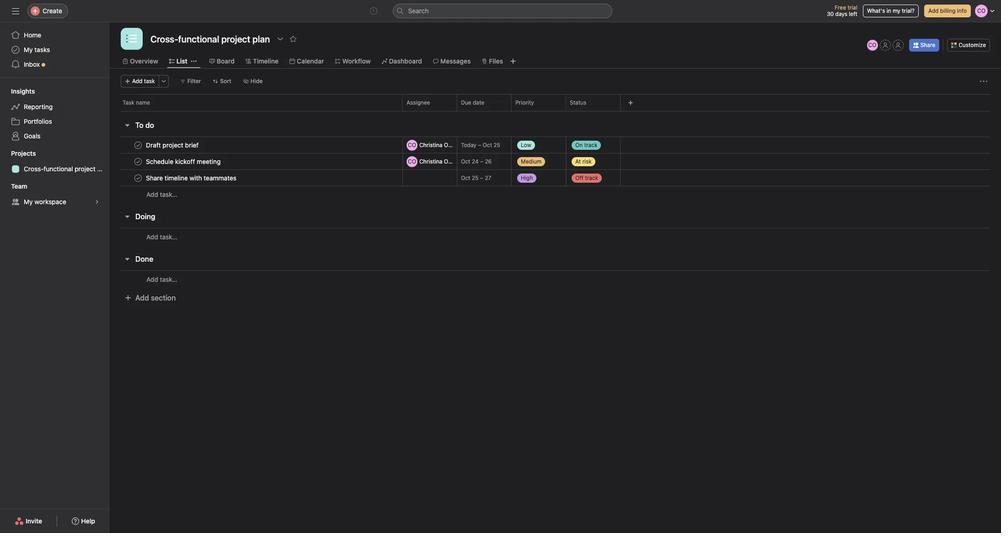 Task type: vqa. For each thing, say whether or not it's contained in the screenshot.
TB inside the Header Untitled section tree grid
no



Task type: describe. For each thing, give the bounding box(es) containing it.
cross-functional project plan
[[24, 165, 110, 173]]

to do button
[[135, 117, 154, 134]]

30
[[827, 11, 834, 17]]

add up the add section button
[[146, 276, 158, 283]]

add section button
[[121, 290, 179, 306]]

row containing task name
[[110, 94, 1001, 111]]

– for oct 24
[[480, 158, 483, 165]]

high button
[[512, 170, 566, 186]]

completed checkbox for oct 25
[[133, 173, 144, 184]]

track for on track
[[584, 142, 597, 148]]

2 task… from the top
[[160, 233, 177, 241]]

high
[[521, 174, 533, 181]]

functional
[[44, 165, 73, 173]]

risk
[[582, 158, 592, 165]]

what's in my trial? button
[[863, 5, 919, 17]]

draft project brief cell
[[110, 137, 403, 154]]

section
[[151, 294, 176, 302]]

Draft project brief text field
[[144, 141, 201, 150]]

goals
[[24, 132, 41, 140]]

my tasks
[[24, 46, 50, 54]]

off
[[575, 174, 584, 181]]

at risk button
[[566, 153, 620, 170]]

task name
[[123, 99, 150, 106]]

messages
[[440, 57, 471, 65]]

row containing high
[[110, 170, 1001, 187]]

due
[[461, 99, 471, 106]]

add task button
[[121, 75, 159, 88]]

medium
[[521, 158, 542, 165]]

teams element
[[0, 178, 110, 211]]

christina for today – oct 25
[[419, 142, 442, 148]]

off track
[[575, 174, 598, 181]]

add inside "button"
[[928, 7, 939, 14]]

help
[[81, 518, 95, 525]]

my workspace
[[24, 198, 66, 206]]

done
[[135, 255, 153, 263]]

completed image for oct 25 – 27
[[133, 173, 144, 184]]

what's
[[867, 7, 885, 14]]

info
[[957, 7, 967, 14]]

reporting link
[[5, 100, 104, 114]]

doing
[[135, 213, 155, 221]]

1 horizontal spatial show options image
[[498, 100, 504, 106]]

calendar link
[[289, 56, 324, 66]]

dashboard
[[389, 57, 422, 65]]

goals link
[[5, 129, 104, 144]]

status
[[570, 99, 586, 106]]

hide button
[[239, 75, 267, 88]]

tasks
[[34, 46, 50, 54]]

medium button
[[512, 153, 566, 170]]

projects button
[[0, 149, 36, 158]]

filter
[[187, 78, 201, 85]]

my for my tasks
[[24, 46, 33, 54]]

add task
[[132, 78, 155, 85]]

trial
[[848, 4, 857, 11]]

insights element
[[0, 83, 110, 145]]

Completed checkbox
[[133, 140, 144, 151]]

3 add task… row from the top
[[110, 271, 1001, 288]]

add section
[[135, 294, 176, 302]]

today – oct 25
[[461, 142, 500, 149]]

doing button
[[135, 209, 155, 225]]

completed checkbox for oct 24
[[133, 156, 144, 167]]

share
[[920, 42, 935, 48]]

completed image for oct 24 – 26
[[133, 156, 144, 167]]

add down the 'doing'
[[146, 233, 158, 241]]

filter button
[[176, 75, 205, 88]]

1 add task… row from the top
[[110, 186, 1001, 203]]

tab actions image
[[191, 59, 197, 64]]

left
[[849, 11, 857, 17]]

at risk
[[575, 158, 592, 165]]

team button
[[0, 182, 27, 191]]

create button
[[27, 4, 68, 18]]

search button
[[393, 4, 612, 18]]

co button
[[867, 40, 878, 51]]

help button
[[66, 514, 101, 530]]

add inside button
[[135, 294, 149, 302]]

oct for oct 24 – 26
[[461, 158, 470, 165]]

off track button
[[566, 170, 620, 186]]

collapse task list for this section image for third 'add task…' row from the top of the page
[[123, 256, 131, 263]]

completed image for today – oct 25
[[133, 140, 144, 151]]

search list box
[[393, 4, 612, 18]]

3 task… from the top
[[160, 276, 177, 283]]

3 add task… from the top
[[146, 276, 177, 283]]

projects
[[11, 150, 36, 157]]

what's in my trial?
[[867, 7, 915, 14]]

co for on track
[[408, 142, 416, 148]]

workflow
[[342, 57, 371, 65]]

– for oct 25
[[480, 175, 483, 182]]

task
[[123, 99, 134, 106]]

2 add task… row from the top
[[110, 228, 1001, 246]]

oct 24 – 26
[[461, 158, 492, 165]]

overa for today – oct 25
[[444, 142, 459, 148]]

co inside button
[[868, 42, 876, 48]]

my for my workspace
[[24, 198, 33, 206]]

insights button
[[0, 87, 35, 96]]

timeline link
[[246, 56, 278, 66]]

add inside add task button
[[132, 78, 142, 85]]

more actions image
[[980, 78, 987, 85]]

workspace
[[34, 198, 66, 206]]

dashboard link
[[382, 56, 422, 66]]

invite button
[[9, 514, 48, 530]]

christina overa for oct
[[419, 158, 459, 165]]

0 vertical spatial –
[[478, 142, 481, 149]]

christina for oct 24 – 26
[[419, 158, 442, 165]]

portfolios
[[24, 118, 52, 125]]



Task type: locate. For each thing, give the bounding box(es) containing it.
1 vertical spatial collapse task list for this section image
[[123, 256, 131, 263]]

my down the team
[[24, 198, 33, 206]]

task…
[[160, 191, 177, 198], [160, 233, 177, 241], [160, 276, 177, 283]]

add to starred image
[[290, 35, 297, 43]]

overa for oct 24 – 26
[[444, 158, 459, 165]]

list link
[[169, 56, 187, 66]]

0 vertical spatial track
[[584, 142, 597, 148]]

task… up add a task to this section icon
[[160, 191, 177, 198]]

2 vertical spatial task…
[[160, 276, 177, 283]]

add billing info
[[928, 7, 967, 14]]

on track button
[[566, 137, 620, 153]]

co
[[868, 42, 876, 48], [408, 142, 416, 148], [408, 158, 416, 165]]

2 add task… from the top
[[146, 233, 177, 241]]

1 vertical spatial completed checkbox
[[133, 173, 144, 184]]

0 vertical spatial add task…
[[146, 191, 177, 198]]

my tasks link
[[5, 43, 104, 57]]

row
[[110, 94, 1001, 111], [121, 111, 990, 112], [110, 137, 1001, 154], [110, 153, 1001, 170], [110, 170, 1001, 187]]

low
[[521, 142, 531, 148]]

0 vertical spatial add task… row
[[110, 186, 1001, 203]]

1 vertical spatial show options image
[[498, 100, 504, 106]]

2 vertical spatial co
[[408, 158, 416, 165]]

3 add task… button from the top
[[146, 275, 177, 285]]

oct 25 – 27
[[461, 175, 491, 182]]

share button
[[909, 39, 939, 52]]

1 add task… button from the top
[[146, 190, 177, 200]]

2 vertical spatial add task… row
[[110, 271, 1001, 288]]

Completed checkbox
[[133, 156, 144, 167], [133, 173, 144, 184]]

1 horizontal spatial 25
[[494, 142, 500, 149]]

1 vertical spatial my
[[24, 198, 33, 206]]

home link
[[5, 28, 104, 43]]

my workspace link
[[5, 195, 104, 209]]

completed image inside schedule kickoff meeting cell
[[133, 156, 144, 167]]

24
[[472, 158, 479, 165]]

1 vertical spatial add task… row
[[110, 228, 1001, 246]]

sort
[[220, 78, 231, 85]]

collapse task list for this section image left the doing button
[[123, 213, 131, 220]]

0 vertical spatial collapse task list for this section image
[[123, 213, 131, 220]]

collapse task list for this section image
[[123, 122, 131, 129]]

list
[[176, 57, 187, 65]]

christina overa for today
[[419, 142, 459, 148]]

my left tasks
[[24, 46, 33, 54]]

oct up 26
[[483, 142, 492, 149]]

low button
[[512, 137, 566, 153]]

assignee
[[407, 99, 430, 106]]

more actions image
[[161, 79, 166, 84]]

christina
[[419, 142, 442, 148], [419, 158, 442, 165]]

track right on on the top right
[[584, 142, 597, 148]]

board link
[[209, 56, 235, 66]]

share timeline with teammates cell
[[110, 170, 403, 187]]

track
[[584, 142, 597, 148], [585, 174, 598, 181]]

home
[[24, 31, 41, 39]]

1 vertical spatial task…
[[160, 233, 177, 241]]

completed image inside draft project brief cell
[[133, 140, 144, 151]]

1 overa from the top
[[444, 142, 459, 148]]

insights
[[11, 87, 35, 95]]

schedule kickoff meeting cell
[[110, 153, 403, 170]]

due date
[[461, 99, 484, 106]]

1 completed checkbox from the top
[[133, 156, 144, 167]]

my
[[893, 7, 900, 14]]

overview
[[130, 57, 158, 65]]

show options image
[[277, 35, 284, 43], [498, 100, 504, 106]]

1 vertical spatial overa
[[444, 158, 459, 165]]

1 completed image from the top
[[133, 140, 144, 151]]

overa left 24
[[444, 158, 459, 165]]

add task… up add a task to this section icon
[[146, 191, 177, 198]]

add left billing on the top right of page
[[928, 7, 939, 14]]

completed image inside the share timeline with teammates cell
[[133, 173, 144, 184]]

add task… inside header to do tree grid
[[146, 191, 177, 198]]

inbox link
[[5, 57, 104, 72]]

add inside header to do tree grid
[[146, 191, 158, 198]]

0 vertical spatial completed image
[[133, 140, 144, 151]]

2 vertical spatial add task…
[[146, 276, 177, 283]]

Share timeline with teammates text field
[[144, 174, 239, 183]]

collapse task list for this section image left done button
[[123, 256, 131, 263]]

task
[[144, 78, 155, 85]]

1 vertical spatial completed image
[[133, 156, 144, 167]]

billing
[[940, 7, 956, 14]]

1 vertical spatial 25
[[472, 175, 479, 182]]

add task… button
[[146, 190, 177, 200], [146, 232, 177, 242], [146, 275, 177, 285]]

to
[[135, 121, 143, 129]]

christina overa left 24
[[419, 158, 459, 165]]

2 completed checkbox from the top
[[133, 173, 144, 184]]

in
[[887, 7, 891, 14]]

files
[[489, 57, 503, 65]]

customize
[[959, 42, 986, 48]]

hide sidebar image
[[12, 7, 19, 15]]

invite
[[26, 518, 42, 525]]

show options image right date
[[498, 100, 504, 106]]

my
[[24, 46, 33, 54], [24, 198, 33, 206]]

days
[[835, 11, 847, 17]]

oct down oct 24 – 26
[[461, 175, 470, 182]]

track inside popup button
[[584, 142, 597, 148]]

oct left 24
[[461, 158, 470, 165]]

christina left today
[[419, 142, 442, 148]]

1 christina from the top
[[419, 142, 442, 148]]

add task… down add a task to this section icon
[[146, 233, 177, 241]]

add task… row
[[110, 186, 1001, 203], [110, 228, 1001, 246], [110, 271, 1001, 288]]

0 vertical spatial add task… button
[[146, 190, 177, 200]]

1 vertical spatial –
[[480, 158, 483, 165]]

26
[[485, 158, 492, 165]]

2 vertical spatial add task… button
[[146, 275, 177, 285]]

1 vertical spatial christina
[[419, 158, 442, 165]]

cross-
[[24, 165, 44, 173]]

add left section
[[135, 294, 149, 302]]

2 vertical spatial –
[[480, 175, 483, 182]]

task… inside header to do tree grid
[[160, 191, 177, 198]]

workflow link
[[335, 56, 371, 66]]

my inside the 'teams' element
[[24, 198, 33, 206]]

name
[[136, 99, 150, 106]]

1 collapse task list for this section image from the top
[[123, 213, 131, 220]]

1 vertical spatial oct
[[461, 158, 470, 165]]

2 vertical spatial completed image
[[133, 173, 144, 184]]

add task… button inside header to do tree grid
[[146, 190, 177, 200]]

cross-functional project plan link
[[5, 162, 110, 177]]

1 my from the top
[[24, 46, 33, 54]]

–
[[478, 142, 481, 149], [480, 158, 483, 165], [480, 175, 483, 182]]

christina overa left today
[[419, 142, 459, 148]]

christina overa
[[419, 142, 459, 148], [419, 158, 459, 165]]

add task… button up add a task to this section icon
[[146, 190, 177, 200]]

add field image
[[628, 100, 633, 106]]

0 horizontal spatial show options image
[[277, 35, 284, 43]]

Schedule kickoff meeting text field
[[144, 157, 223, 166]]

christina left 24
[[419, 158, 442, 165]]

project
[[75, 165, 95, 173]]

– right 24
[[480, 158, 483, 165]]

0 vertical spatial show options image
[[277, 35, 284, 43]]

0 vertical spatial christina overa
[[419, 142, 459, 148]]

oct inside row
[[461, 175, 470, 182]]

completed checkbox inside the share timeline with teammates cell
[[133, 173, 144, 184]]

hide
[[251, 78, 263, 85]]

plan
[[97, 165, 110, 173]]

done button
[[135, 251, 153, 268]]

1 add task… from the top
[[146, 191, 177, 198]]

reporting
[[24, 103, 53, 111]]

2 vertical spatial oct
[[461, 175, 470, 182]]

0 vertical spatial overa
[[444, 142, 459, 148]]

0 vertical spatial co
[[868, 42, 876, 48]]

1 task… from the top
[[160, 191, 177, 198]]

2 collapse task list for this section image from the top
[[123, 256, 131, 263]]

1 vertical spatial christina overa
[[419, 158, 459, 165]]

on track
[[575, 142, 597, 148]]

trial?
[[902, 7, 915, 14]]

1 vertical spatial co
[[408, 142, 416, 148]]

1 christina overa from the top
[[419, 142, 459, 148]]

overa left today
[[444, 142, 459, 148]]

header to do tree grid
[[110, 137, 1001, 203]]

1 vertical spatial add task…
[[146, 233, 177, 241]]

show options image left add to starred "image"
[[277, 35, 284, 43]]

list image
[[126, 33, 137, 44]]

create
[[43, 7, 62, 15]]

projects element
[[0, 145, 110, 178]]

add left task
[[132, 78, 142, 85]]

None text field
[[148, 31, 272, 47]]

add task… button up section
[[146, 275, 177, 285]]

track inside dropdown button
[[585, 174, 598, 181]]

add tab image
[[509, 58, 517, 65]]

0 vertical spatial christina
[[419, 142, 442, 148]]

search
[[408, 7, 429, 15]]

1 vertical spatial track
[[585, 174, 598, 181]]

sort button
[[209, 75, 235, 88]]

calendar
[[297, 57, 324, 65]]

date
[[473, 99, 484, 106]]

add task…
[[146, 191, 177, 198], [146, 233, 177, 241], [146, 276, 177, 283]]

completed image
[[133, 140, 144, 151], [133, 156, 144, 167], [133, 173, 144, 184]]

add a task to this section image
[[160, 213, 167, 220]]

do
[[145, 121, 154, 129]]

0 vertical spatial my
[[24, 46, 33, 54]]

board
[[217, 57, 235, 65]]

my inside global element
[[24, 46, 33, 54]]

0 vertical spatial task…
[[160, 191, 177, 198]]

free
[[835, 4, 846, 11]]

2 my from the top
[[24, 198, 33, 206]]

oct
[[483, 142, 492, 149], [461, 158, 470, 165], [461, 175, 470, 182]]

0 vertical spatial oct
[[483, 142, 492, 149]]

track for off track
[[585, 174, 598, 181]]

history image
[[370, 7, 377, 15]]

– left 27 at the left of the page
[[480, 175, 483, 182]]

add task… button down add a task to this section icon
[[146, 232, 177, 242]]

0 vertical spatial completed checkbox
[[133, 156, 144, 167]]

collapse task list for this section image
[[123, 213, 131, 220], [123, 256, 131, 263]]

– right today
[[478, 142, 481, 149]]

collapse task list for this section image for second 'add task…' row from the top
[[123, 213, 131, 220]]

today
[[461, 142, 476, 149]]

2 completed image from the top
[[133, 156, 144, 167]]

2 christina overa from the top
[[419, 158, 459, 165]]

0 vertical spatial 25
[[494, 142, 500, 149]]

task… up section
[[160, 276, 177, 283]]

global element
[[0, 22, 110, 77]]

2 christina from the top
[[419, 158, 442, 165]]

customize button
[[947, 39, 990, 52]]

3 completed image from the top
[[133, 173, 144, 184]]

see details, my workspace image
[[94, 199, 100, 205]]

– inside row
[[480, 175, 483, 182]]

25 left 27 at the left of the page
[[472, 175, 479, 182]]

2 overa from the top
[[444, 158, 459, 165]]

task… down add a task to this section icon
[[160, 233, 177, 241]]

completed checkbox inside schedule kickoff meeting cell
[[133, 156, 144, 167]]

0 horizontal spatial 25
[[472, 175, 479, 182]]

add task… up section
[[146, 276, 177, 283]]

1 vertical spatial add task… button
[[146, 232, 177, 242]]

timeline
[[253, 57, 278, 65]]

team
[[11, 182, 27, 190]]

25 right today
[[494, 142, 500, 149]]

add billing info button
[[924, 5, 971, 17]]

add up the 'doing'
[[146, 191, 158, 198]]

25 inside row
[[472, 175, 479, 182]]

oct for oct 25 – 27
[[461, 175, 470, 182]]

2 add task… button from the top
[[146, 232, 177, 242]]

track right 'off'
[[585, 174, 598, 181]]

co for at risk
[[408, 158, 416, 165]]



